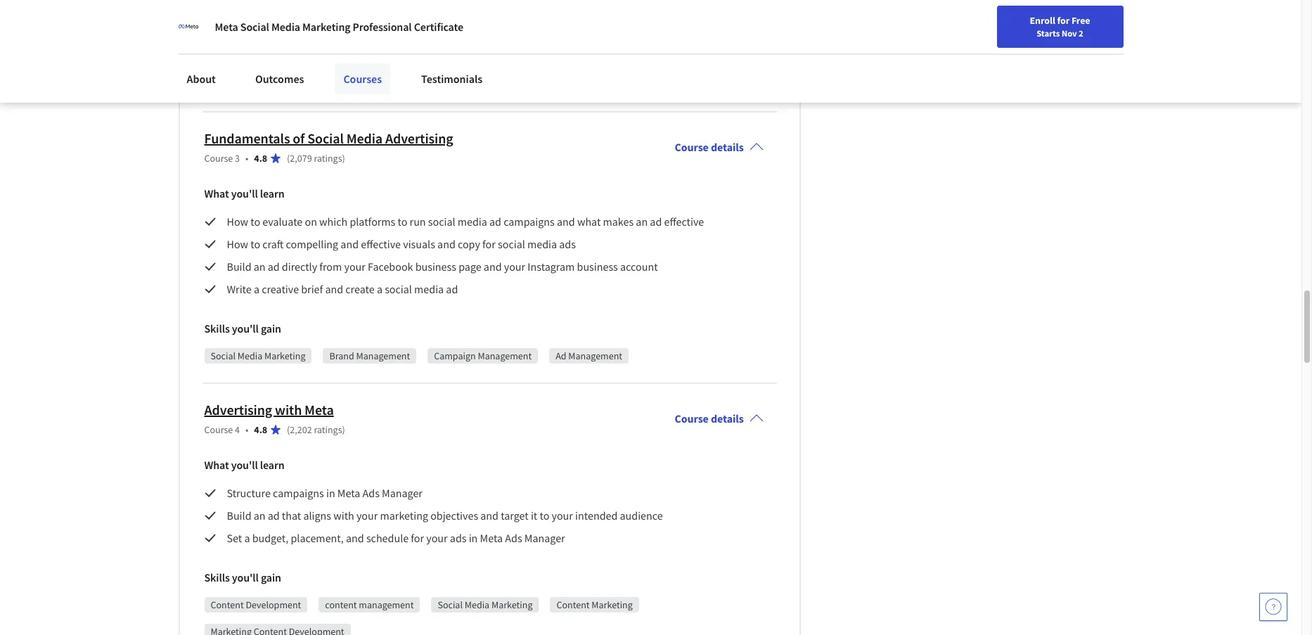 Task type: vqa. For each thing, say whether or not it's contained in the screenshot.
Ramanujam Srinivasan IBM 4 Courses • 4,763 learners
no



Task type: locate. For each thing, give the bounding box(es) containing it.
1 business from the left
[[416, 260, 457, 274]]

schedule
[[366, 531, 409, 545]]

0 vertical spatial ratings
[[314, 152, 342, 165]]

1 vertical spatial that
[[282, 509, 301, 523]]

(
[[287, 152, 290, 165], [287, 424, 290, 436]]

0 vertical spatial •
[[246, 152, 249, 165]]

skills for fundamentals of social media advertising
[[204, 322, 230, 336]]

2 gain from the top
[[261, 322, 281, 336]]

1 vertical spatial for
[[483, 237, 496, 251]]

meta
[[215, 20, 238, 34], [305, 401, 334, 419], [338, 486, 360, 500], [480, 531, 503, 545]]

2 ) from the top
[[342, 424, 345, 436]]

campaign
[[434, 350, 476, 362]]

a right write
[[254, 282, 260, 296]]

evaluate left the
[[263, 11, 303, 25]]

audience
[[620, 509, 663, 523]]

1 what from the top
[[204, 187, 229, 201]]

manager up marketing
[[382, 486, 423, 500]]

4.8 for advertising
[[254, 424, 267, 436]]

find your new career
[[912, 44, 1000, 57]]

that
[[614, 11, 633, 25], [282, 509, 301, 523]]

1 vertical spatial learn
[[260, 458, 285, 472]]

) right the '2,202'
[[342, 424, 345, 436]]

campaigns
[[504, 215, 555, 229], [273, 486, 324, 500]]

gain up development
[[261, 571, 281, 585]]

0 horizontal spatial management
[[356, 350, 410, 362]]

media
[[480, 11, 509, 25], [458, 215, 487, 229], [528, 237, 557, 251], [414, 282, 444, 296]]

advertising
[[386, 130, 454, 147], [204, 401, 272, 419]]

in
[[326, 486, 335, 500], [469, 531, 478, 545]]

build for build an ad directly from your facebook business page and your instagram business account
[[227, 260, 252, 274]]

1 skills from the top
[[204, 50, 230, 64]]

that right iterate
[[614, 11, 633, 25]]

management
[[356, 350, 410, 362], [478, 350, 532, 362], [569, 350, 623, 362]]

0 vertical spatial build
[[227, 260, 252, 274]]

0 vertical spatial skills you'll gain
[[204, 50, 281, 64]]

advertising with meta link
[[204, 401, 334, 419]]

1 details from the top
[[711, 140, 744, 154]]

1 vertical spatial content
[[325, 599, 357, 612]]

an up budget, on the left bottom of the page
[[254, 509, 266, 523]]

intended
[[576, 509, 618, 523]]

course 3 •
[[204, 152, 249, 165]]

0 vertical spatial ads
[[559, 237, 576, 251]]

media up 'instagram'
[[528, 237, 557, 251]]

1 vertical spatial details
[[711, 412, 744, 426]]

social up "( 2,079 ratings )"
[[308, 130, 344, 147]]

fundamentals of social media advertising link
[[204, 130, 454, 147]]

how
[[227, 11, 248, 25], [227, 215, 248, 229], [227, 237, 248, 251]]

show notifications image
[[1112, 46, 1129, 63]]

outcomes link
[[247, 63, 313, 94]]

3 skills you'll gain from the top
[[204, 571, 281, 585]]

meta social media marketing professional certificate
[[215, 20, 464, 34]]

2 vertical spatial how
[[227, 237, 248, 251]]

1 vertical spatial of
[[293, 130, 305, 147]]

meta down target at bottom left
[[480, 531, 503, 545]]

4.8 right 3
[[254, 152, 267, 165]]

1 4.8 from the top
[[254, 152, 267, 165]]

advertising down digital marketing
[[386, 130, 454, 147]]

structure
[[227, 486, 271, 500]]

to right it
[[540, 509, 550, 523]]

2 horizontal spatial on
[[599, 11, 611, 25]]

1 course details button from the top
[[664, 120, 775, 174]]

0 vertical spatial what you'll learn
[[204, 187, 285, 201]]

1 vertical spatial what
[[204, 458, 229, 472]]

0 horizontal spatial advertising
[[204, 401, 272, 419]]

2 vertical spatial gain
[[261, 571, 281, 585]]

0 horizontal spatial ads
[[450, 531, 467, 545]]

1 vertical spatial (
[[287, 424, 290, 436]]

learn for advertising
[[260, 458, 285, 472]]

( 2,202 ratings )
[[287, 424, 345, 436]]

what down course 4 •
[[204, 458, 229, 472]]

2 build from the top
[[227, 509, 252, 523]]

ratings for social
[[314, 152, 342, 165]]

1 horizontal spatial content
[[557, 599, 590, 612]]

a right set
[[244, 531, 250, 545]]

1 vertical spatial evaluate
[[263, 215, 303, 229]]

1 vertical spatial in
[[469, 531, 478, 545]]

1 course details from the top
[[675, 140, 744, 154]]

content up digital
[[397, 11, 434, 25]]

how to craft compelling and effective visuals and copy for social media ads
[[227, 237, 576, 251]]

1 learn from the top
[[260, 187, 285, 201]]

campaigns up 'aligns'
[[273, 486, 324, 500]]

budget,
[[252, 531, 289, 545]]

1 horizontal spatial management
[[478, 350, 532, 362]]

1 vertical spatial build
[[227, 509, 252, 523]]

ads
[[559, 237, 576, 251], [450, 531, 467, 545]]

2 course details from the top
[[675, 412, 744, 426]]

1 ( from the top
[[287, 152, 290, 165]]

for down marketing
[[411, 531, 424, 545]]

with
[[275, 401, 302, 419], [334, 509, 354, 523]]

to
[[251, 11, 260, 25], [554, 11, 564, 25], [251, 215, 260, 229], [398, 215, 408, 229], [251, 237, 260, 251], [540, 509, 550, 523]]

skills down write
[[204, 322, 230, 336]]

0 vertical spatial )
[[342, 152, 345, 165]]

social media marketing for marketing
[[211, 78, 306, 91]]

3 gain from the top
[[261, 571, 281, 585]]

content marketing
[[557, 599, 633, 612]]

build
[[227, 260, 252, 274], [227, 509, 252, 523]]

1 horizontal spatial with
[[334, 509, 354, 523]]

for up nov
[[1058, 14, 1070, 27]]

ad
[[490, 215, 502, 229], [650, 215, 662, 229], [268, 260, 280, 274], [446, 282, 458, 296], [268, 509, 280, 523]]

how to evaluate on which platforms to run social media ad campaigns and what makes an ad effective
[[227, 215, 704, 229]]

course details
[[675, 140, 744, 154], [675, 412, 744, 426]]

ads
[[363, 486, 380, 500], [505, 531, 522, 545]]

1 horizontal spatial in
[[469, 531, 478, 545]]

your right it
[[552, 509, 573, 523]]

evaluate
[[263, 11, 303, 25], [263, 215, 303, 229]]

and left how
[[512, 11, 530, 25]]

platforms
[[350, 215, 396, 229]]

2 content from the left
[[557, 599, 590, 612]]

0 horizontal spatial effective
[[361, 237, 401, 251]]

social
[[450, 11, 478, 25], [428, 215, 456, 229], [498, 237, 525, 251], [385, 282, 412, 296]]

starts
[[1037, 27, 1060, 39]]

ads up the schedule
[[363, 486, 380, 500]]

skills up about on the top left of the page
[[204, 50, 230, 64]]

0 vertical spatial course details button
[[664, 120, 775, 174]]

learn up craft
[[260, 187, 285, 201]]

2 ( from the top
[[287, 424, 290, 436]]

ad up build an ad directly from your facebook business page and your instagram business account
[[490, 215, 502, 229]]

1 vertical spatial )
[[342, 424, 345, 436]]

•
[[246, 152, 249, 165], [246, 424, 249, 436]]

what you'll learn down 3
[[204, 187, 285, 201]]

2 horizontal spatial management
[[569, 350, 623, 362]]

to left the
[[251, 11, 260, 25]]

2 evaluate from the top
[[263, 215, 303, 229]]

1 evaluate from the top
[[263, 11, 303, 25]]

from
[[320, 260, 342, 274]]

0 vertical spatial effective
[[664, 215, 704, 229]]

on right iterate
[[599, 11, 611, 25]]

1 vertical spatial what you'll learn
[[204, 458, 285, 472]]

0 vertical spatial content
[[397, 11, 434, 25]]

instagram
[[528, 260, 575, 274]]

english button
[[1007, 28, 1092, 74]]

1 horizontal spatial that
[[614, 11, 633, 25]]

management right 'brand'
[[356, 350, 410, 362]]

you'll
[[232, 50, 259, 64], [231, 187, 258, 201], [232, 322, 259, 336], [231, 458, 258, 472], [232, 571, 259, 585]]

0 vertical spatial how
[[227, 11, 248, 25]]

on
[[436, 11, 448, 25], [599, 11, 611, 25], [305, 215, 317, 229]]

content development
[[211, 599, 301, 612]]

1 horizontal spatial performance
[[635, 11, 696, 25]]

0 horizontal spatial business
[[416, 260, 457, 274]]

2 4.8 from the top
[[254, 424, 267, 436]]

3 how from the top
[[227, 237, 248, 251]]

1 gain from the top
[[261, 50, 281, 64]]

your left 'instagram'
[[504, 260, 526, 274]]

skills you'll gain for advertising
[[204, 571, 281, 585]]

social up testimonials link
[[450, 11, 478, 25]]

2 course details button from the top
[[664, 392, 775, 445]]

on right professional
[[436, 11, 448, 25]]

1 vertical spatial course details button
[[664, 392, 775, 445]]

2 learn from the top
[[260, 458, 285, 472]]

skills you'll gain up content development
[[204, 571, 281, 585]]

meta up placement,
[[338, 486, 360, 500]]

0 vertical spatial learn
[[260, 187, 285, 201]]

course 4 •
[[204, 424, 249, 436]]

certificate
[[414, 20, 464, 34]]

0 vertical spatial with
[[275, 401, 302, 419]]

2 what you'll learn from the top
[[204, 458, 285, 472]]

0 horizontal spatial performance
[[323, 11, 383, 25]]

1 horizontal spatial ads
[[559, 237, 576, 251]]

1 vertical spatial skills
[[204, 322, 230, 336]]

how for how to evaluate the performance of content on social media and how to iterate on that performance
[[227, 11, 248, 25]]

media
[[272, 20, 300, 34], [238, 78, 263, 91], [347, 130, 383, 147], [238, 350, 263, 362], [465, 599, 490, 612]]

gain for advertising
[[261, 571, 281, 585]]

ads up 'instagram'
[[559, 237, 576, 251]]

None search field
[[201, 37, 538, 65]]

skills you'll gain down write
[[204, 322, 281, 336]]

management for ad management
[[569, 350, 623, 362]]

1 build from the top
[[227, 260, 252, 274]]

enroll
[[1030, 14, 1056, 27]]

ratings right the '2,202'
[[314, 424, 342, 436]]

0 vertical spatial of
[[386, 11, 395, 25]]

ads down objectives
[[450, 531, 467, 545]]

2 details from the top
[[711, 412, 744, 426]]

skills down set
[[204, 571, 230, 585]]

1 horizontal spatial business
[[577, 260, 618, 274]]

1 vertical spatial •
[[246, 424, 249, 436]]

0 vertical spatial what
[[204, 187, 229, 201]]

1 management from the left
[[356, 350, 410, 362]]

about link
[[178, 63, 224, 94]]

1 horizontal spatial advertising
[[386, 130, 454, 147]]

) for social
[[342, 152, 345, 165]]

performance
[[323, 11, 383, 25], [635, 11, 696, 25]]

0 vertical spatial for
[[1058, 14, 1070, 27]]

how down 3
[[227, 215, 248, 229]]

your up create
[[344, 260, 366, 274]]

1 how from the top
[[227, 11, 248, 25]]

development
[[246, 599, 301, 612]]

1 vertical spatial an
[[254, 260, 266, 274]]

what down course 3 •
[[204, 187, 229, 201]]

for right the copy
[[483, 237, 496, 251]]

skills you'll gain up outcomes
[[204, 50, 281, 64]]

0 vertical spatial 4.8
[[254, 152, 267, 165]]

1 ratings from the top
[[314, 152, 342, 165]]

business down visuals
[[416, 260, 457, 274]]

0 horizontal spatial a
[[244, 531, 250, 545]]

2 skills you'll gain from the top
[[204, 322, 281, 336]]

1 vertical spatial course details
[[675, 412, 744, 426]]

1 skills you'll gain from the top
[[204, 50, 281, 64]]

your up the schedule
[[357, 509, 378, 523]]

0 vertical spatial details
[[711, 140, 744, 154]]

1 horizontal spatial ads
[[505, 531, 522, 545]]

effective right makes
[[664, 215, 704, 229]]

write
[[227, 282, 252, 296]]

and
[[512, 11, 530, 25], [557, 215, 575, 229], [341, 237, 359, 251], [438, 237, 456, 251], [484, 260, 502, 274], [325, 282, 343, 296], [481, 509, 499, 523], [346, 531, 364, 545]]

how right meta image
[[227, 11, 248, 25]]

you'll down write
[[232, 322, 259, 336]]

1 vertical spatial how
[[227, 215, 248, 229]]

details
[[711, 140, 744, 154], [711, 412, 744, 426]]

1 ) from the top
[[342, 152, 345, 165]]

account
[[621, 260, 658, 274]]

in down objectives
[[469, 531, 478, 545]]

0 vertical spatial in
[[326, 486, 335, 500]]

2 how from the top
[[227, 215, 248, 229]]

you'll for brand management
[[232, 322, 259, 336]]

you'll up outcomes
[[232, 50, 259, 64]]

new
[[953, 44, 971, 57]]

0 horizontal spatial campaigns
[[273, 486, 324, 500]]

1 vertical spatial campaigns
[[273, 486, 324, 500]]

0 vertical spatial manager
[[382, 486, 423, 500]]

and left the schedule
[[346, 531, 364, 545]]

and left what
[[557, 215, 575, 229]]

social
[[240, 20, 269, 34], [211, 78, 236, 91], [308, 130, 344, 147], [211, 350, 236, 362], [438, 599, 463, 612]]

1 vertical spatial manager
[[525, 531, 565, 545]]

2 horizontal spatial for
[[1058, 14, 1070, 27]]

nov
[[1062, 27, 1078, 39]]

• right 3
[[246, 152, 249, 165]]

a right create
[[377, 282, 383, 296]]

course details for advertising with meta
[[675, 412, 744, 426]]

media up the copy
[[458, 215, 487, 229]]

0 vertical spatial (
[[287, 152, 290, 165]]

1 vertical spatial gain
[[261, 322, 281, 336]]

what
[[204, 187, 229, 201], [204, 458, 229, 472]]

3 management from the left
[[569, 350, 623, 362]]

4.8 down advertising with meta link
[[254, 424, 267, 436]]

you'll up content development
[[232, 571, 259, 585]]

effective down platforms
[[361, 237, 401, 251]]

( down fundamentals of social media advertising
[[287, 152, 290, 165]]

0 horizontal spatial manager
[[382, 486, 423, 500]]

2 what from the top
[[204, 458, 229, 472]]

on left which
[[305, 215, 317, 229]]

what you'll learn
[[204, 187, 285, 201], [204, 458, 285, 472]]

gain
[[261, 50, 281, 64], [261, 322, 281, 336], [261, 571, 281, 585]]

1 content from the left
[[211, 599, 244, 612]]

2 vertical spatial skills
[[204, 571, 230, 585]]

outcomes
[[255, 72, 304, 86]]

0 horizontal spatial for
[[411, 531, 424, 545]]

1 vertical spatial ratings
[[314, 424, 342, 436]]

1 vertical spatial social media marketing
[[211, 350, 306, 362]]

skills you'll gain for fundamentals
[[204, 322, 281, 336]]

0 vertical spatial social media marketing
[[211, 78, 306, 91]]

2 vertical spatial skills you'll gain
[[204, 571, 281, 585]]

0 horizontal spatial of
[[293, 130, 305, 147]]

to left run
[[398, 215, 408, 229]]

ratings for meta
[[314, 424, 342, 436]]

2 ratings from the top
[[314, 424, 342, 436]]

• right 4
[[246, 424, 249, 436]]

gain for fundamentals
[[261, 322, 281, 336]]

with up the '2,202'
[[275, 401, 302, 419]]

an for build an ad that aligns with your marketing objectives and target it to your intended audience
[[254, 509, 266, 523]]

( for with
[[287, 424, 290, 436]]

ratings
[[314, 152, 342, 165], [314, 424, 342, 436]]

meta right meta image
[[215, 20, 238, 34]]

3 skills from the top
[[204, 571, 230, 585]]

1 horizontal spatial campaigns
[[504, 215, 555, 229]]

an down craft
[[254, 260, 266, 274]]

2 skills from the top
[[204, 322, 230, 336]]

how left craft
[[227, 237, 248, 251]]

content left management
[[325, 599, 357, 612]]

set a budget, placement, and schedule for your ads in meta ads manager
[[227, 531, 565, 545]]

build up write
[[227, 260, 252, 274]]

1 • from the top
[[246, 152, 249, 165]]

of up 2,079
[[293, 130, 305, 147]]

0 horizontal spatial content
[[211, 599, 244, 612]]

gain down creative
[[261, 322, 281, 336]]

campaigns up 'instagram'
[[504, 215, 555, 229]]

content
[[211, 599, 244, 612], [557, 599, 590, 612]]

gain up outcomes
[[261, 50, 281, 64]]

ad up budget, on the left bottom of the page
[[268, 509, 280, 523]]

marketing
[[303, 20, 351, 34], [265, 78, 306, 91], [330, 78, 371, 91], [423, 78, 464, 91], [265, 350, 306, 362], [492, 599, 533, 612], [592, 599, 633, 612]]

you'll for marketing
[[232, 50, 259, 64]]

0 vertical spatial that
[[614, 11, 633, 25]]

• for advertising
[[246, 424, 249, 436]]

0 vertical spatial campaigns
[[504, 215, 555, 229]]

course
[[675, 140, 709, 154], [204, 152, 233, 165], [675, 412, 709, 426], [204, 424, 233, 436]]

learn up structure
[[260, 458, 285, 472]]

2 • from the top
[[246, 424, 249, 436]]

placement,
[[291, 531, 344, 545]]

in up 'aligns'
[[326, 486, 335, 500]]

course details button for advertising with meta
[[664, 392, 775, 445]]

a for placement,
[[244, 531, 250, 545]]

2 business from the left
[[577, 260, 618, 274]]

management right ad
[[569, 350, 623, 362]]

1 horizontal spatial a
[[254, 282, 260, 296]]

2,202
[[290, 424, 312, 436]]

2 management from the left
[[478, 350, 532, 362]]

management for brand management
[[356, 350, 410, 362]]

ratings down fundamentals of social media advertising link at the top left of page
[[314, 152, 342, 165]]

2,079
[[290, 152, 312, 165]]

with right 'aligns'
[[334, 509, 354, 523]]

advertising up 4
[[204, 401, 272, 419]]

2 vertical spatial for
[[411, 531, 424, 545]]

create
[[346, 282, 375, 296]]

0 vertical spatial evaluate
[[263, 11, 303, 25]]

1 what you'll learn from the top
[[204, 187, 285, 201]]

how for how to craft compelling and effective visuals and copy for social media ads
[[227, 237, 248, 251]]

0 vertical spatial course details
[[675, 140, 744, 154]]

build an ad that aligns with your marketing objectives and target it to your intended audience
[[227, 509, 663, 523]]



Task type: describe. For each thing, give the bounding box(es) containing it.
1 vertical spatial ads
[[450, 531, 467, 545]]

social down write
[[211, 350, 236, 362]]

meta image
[[178, 17, 198, 37]]

for inside enroll for free starts nov 2
[[1058, 14, 1070, 27]]

objectives
[[431, 509, 478, 523]]

social media marketing for brand management
[[211, 350, 306, 362]]

details for fundamentals of social media advertising
[[711, 140, 744, 154]]

digital marketing
[[395, 78, 464, 91]]

you'll down 3
[[231, 187, 258, 201]]

what you'll learn for advertising
[[204, 458, 285, 472]]

0 horizontal spatial in
[[326, 486, 335, 500]]

( 2,079 ratings )
[[287, 152, 345, 165]]

you'll for content management
[[232, 571, 259, 585]]

4
[[235, 424, 240, 436]]

social left outcomes
[[211, 78, 236, 91]]

) for meta
[[342, 424, 345, 436]]

skills for advertising with meta
[[204, 571, 230, 585]]

course details for fundamentals of social media advertising
[[675, 140, 744, 154]]

details for advertising with meta
[[711, 412, 744, 426]]

social down facebook
[[385, 282, 412, 296]]

universities link
[[203, 0, 287, 28]]

structure campaigns in meta ads manager
[[227, 486, 423, 500]]

ad management
[[556, 350, 623, 362]]

compelling
[[286, 237, 339, 251]]

3
[[235, 152, 240, 165]]

professional
[[353, 20, 412, 34]]

businesses
[[132, 7, 186, 21]]

2
[[1079, 27, 1084, 39]]

help center image
[[1266, 599, 1283, 616]]

fundamentals of social media advertising
[[204, 130, 454, 147]]

brand management
[[330, 350, 410, 362]]

social up outcomes
[[240, 20, 269, 34]]

career
[[973, 44, 1000, 57]]

ad right makes
[[650, 215, 662, 229]]

ad
[[556, 350, 567, 362]]

0 horizontal spatial that
[[282, 509, 301, 523]]

build an ad directly from your facebook business page and your instagram business account
[[227, 260, 658, 274]]

enroll for free starts nov 2
[[1030, 14, 1091, 39]]

ad down craft
[[268, 260, 280, 274]]

iterate
[[567, 11, 597, 25]]

campaign management
[[434, 350, 532, 362]]

management for campaign management
[[478, 350, 532, 362]]

fundamentals
[[204, 130, 290, 147]]

directly
[[282, 260, 317, 274]]

what for fundamentals of social media advertising
[[204, 187, 229, 201]]

1 performance from the left
[[323, 11, 383, 25]]

free
[[1072, 14, 1091, 27]]

• for fundamentals
[[246, 152, 249, 165]]

1 vertical spatial with
[[334, 509, 354, 523]]

run
[[410, 215, 426, 229]]

1 vertical spatial ads
[[505, 531, 522, 545]]

social right management
[[438, 599, 463, 612]]

to left craft
[[251, 237, 260, 251]]

your down build an ad that aligns with your marketing objectives and target it to your intended audience
[[427, 531, 448, 545]]

visuals
[[403, 237, 435, 251]]

copy
[[458, 237, 480, 251]]

course details button for fundamentals of social media advertising
[[664, 120, 775, 174]]

to up write
[[251, 215, 260, 229]]

content for content development
[[211, 599, 244, 612]]

testimonials
[[421, 72, 483, 86]]

target
[[501, 509, 529, 523]]

find
[[912, 44, 930, 57]]

0 horizontal spatial on
[[305, 215, 317, 229]]

learn for fundamentals
[[260, 187, 285, 201]]

2 horizontal spatial a
[[377, 282, 383, 296]]

about
[[187, 72, 216, 86]]

1 horizontal spatial content
[[397, 11, 434, 25]]

evaluate for on
[[263, 215, 303, 229]]

and down which
[[341, 237, 359, 251]]

and right brief
[[325, 282, 343, 296]]

and left the copy
[[438, 237, 456, 251]]

brief
[[301, 282, 323, 296]]

english
[[1032, 44, 1067, 58]]

1 vertical spatial effective
[[361, 237, 401, 251]]

1 horizontal spatial effective
[[664, 215, 704, 229]]

0 vertical spatial advertising
[[386, 130, 454, 147]]

facebook
[[368, 260, 413, 274]]

a for brief
[[254, 282, 260, 296]]

which
[[319, 215, 348, 229]]

makes
[[603, 215, 634, 229]]

how for how to evaluate on which platforms to run social media ad campaigns and what makes an ad effective
[[227, 215, 248, 229]]

social right run
[[428, 215, 456, 229]]

media left how
[[480, 11, 509, 25]]

meta up ( 2,202 ratings )
[[305, 401, 334, 419]]

( for of
[[287, 152, 290, 165]]

what
[[578, 215, 601, 229]]

creative
[[262, 282, 299, 296]]

1 horizontal spatial on
[[436, 11, 448, 25]]

digital
[[395, 78, 421, 91]]

content for content marketing
[[557, 599, 590, 612]]

0 vertical spatial an
[[636, 215, 648, 229]]

an for build an ad directly from your facebook business page and your instagram business account
[[254, 260, 266, 274]]

businesses link
[[111, 0, 191, 28]]

aligns
[[304, 509, 331, 523]]

social right the copy
[[498, 237, 525, 251]]

how to evaluate the performance of content on social media and how to iterate on that performance
[[227, 11, 696, 25]]

0 vertical spatial ads
[[363, 486, 380, 500]]

and left target at bottom left
[[481, 509, 499, 523]]

testimonials link
[[413, 63, 491, 94]]

4.8 for fundamentals
[[254, 152, 267, 165]]

2 performance from the left
[[635, 11, 696, 25]]

the
[[305, 11, 320, 25]]

your right find
[[932, 44, 951, 57]]

advertising with meta
[[204, 401, 334, 419]]

media down build an ad directly from your facebook business page and your instagram business account
[[414, 282, 444, 296]]

courses
[[344, 72, 382, 86]]

1 horizontal spatial manager
[[525, 531, 565, 545]]

management
[[359, 599, 414, 612]]

courses link
[[335, 63, 391, 94]]

brand
[[330, 350, 354, 362]]

what for advertising with meta
[[204, 458, 229, 472]]

2 vertical spatial social media marketing
[[438, 599, 533, 612]]

you'll up structure
[[231, 458, 258, 472]]

marketing
[[380, 509, 428, 523]]

evaluate for the
[[263, 11, 303, 25]]

0 horizontal spatial with
[[275, 401, 302, 419]]

banner navigation
[[11, 0, 396, 39]]

craft
[[263, 237, 284, 251]]

1 horizontal spatial of
[[386, 11, 395, 25]]

and right page at the left of page
[[484, 260, 502, 274]]

find your new career link
[[905, 42, 1007, 60]]

to right how
[[554, 11, 564, 25]]

1 vertical spatial advertising
[[204, 401, 272, 419]]

1 horizontal spatial for
[[483, 237, 496, 251]]

it
[[531, 509, 538, 523]]

ad down build an ad directly from your facebook business page and your instagram business account
[[446, 282, 458, 296]]

content management
[[325, 599, 414, 612]]

0 horizontal spatial content
[[325, 599, 357, 612]]

what you'll learn for fundamentals
[[204, 187, 285, 201]]

page
[[459, 260, 482, 274]]

build for build an ad that aligns with your marketing objectives and target it to your intended audience
[[227, 509, 252, 523]]

how
[[532, 11, 552, 25]]

write a creative brief and create a social media ad
[[227, 282, 458, 296]]

universities
[[224, 7, 281, 21]]

set
[[227, 531, 242, 545]]



